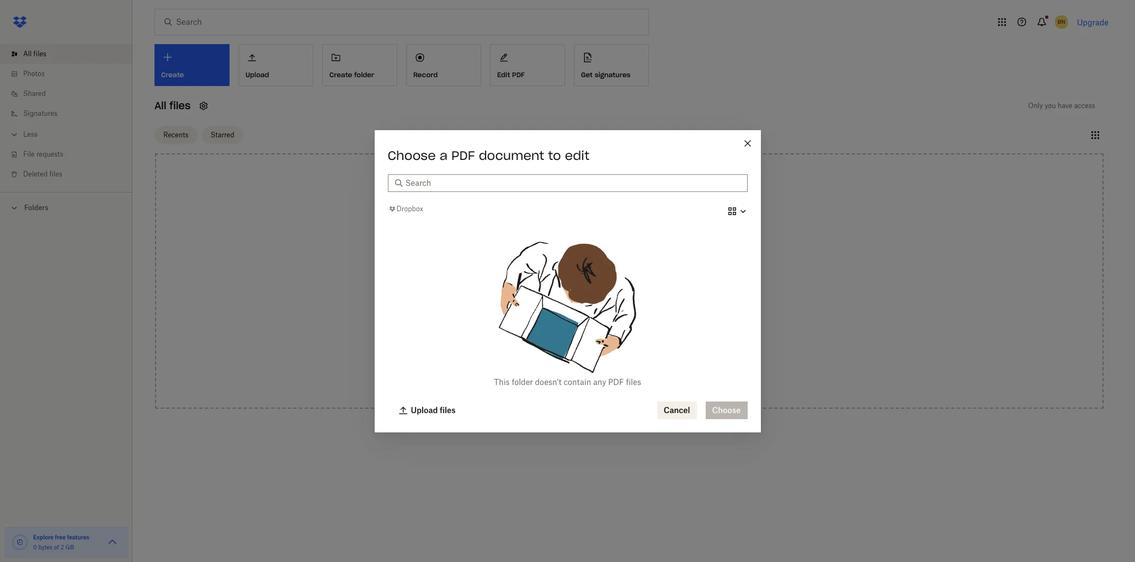 Task type: describe. For each thing, give the bounding box(es) containing it.
upload files
[[411, 406, 456, 415]]

upgrade
[[1078, 17, 1109, 27]]

list containing all files
[[0, 38, 133, 192]]

files right deleted
[[49, 170, 62, 178]]

1 vertical spatial all
[[155, 99, 166, 112]]

deleted files
[[23, 170, 62, 178]]

get signatures
[[581, 71, 631, 79]]

create folder
[[330, 71, 374, 79]]

1 vertical spatial all files
[[155, 99, 191, 112]]

deleted files link
[[9, 165, 133, 184]]

less image
[[9, 129, 20, 140]]

files up recents
[[169, 99, 191, 112]]

explore free features 0 bytes of 2 gb
[[33, 535, 89, 551]]

all files inside list item
[[23, 50, 46, 58]]

shared link
[[9, 84, 133, 104]]

starred button
[[202, 126, 243, 144]]

0
[[33, 544, 37, 551]]

only you have access
[[1029, 102, 1096, 110]]

Search text field
[[406, 177, 741, 189]]

upgrade link
[[1078, 17, 1109, 27]]

edit pdf button
[[490, 44, 565, 86]]

choose
[[388, 148, 436, 163]]

quota usage element
[[11, 534, 29, 552]]

explore
[[33, 535, 54, 541]]

dropbox link
[[388, 204, 423, 215]]

of
[[54, 544, 59, 551]]

features
[[67, 535, 89, 541]]

recents button
[[155, 126, 197, 144]]

signatures link
[[9, 104, 133, 124]]

files right any
[[626, 377, 642, 387]]

edit pdf
[[498, 71, 525, 79]]

choose a pdf document to edit
[[388, 148, 590, 163]]

edit
[[565, 148, 590, 163]]

shared
[[23, 89, 46, 98]]

here
[[622, 281, 638, 290]]

1 horizontal spatial to
[[640, 281, 648, 290]]

recents
[[163, 131, 189, 139]]

get signatures button
[[574, 44, 649, 86]]

upload
[[650, 281, 675, 290]]

any
[[594, 377, 607, 387]]

this
[[494, 377, 510, 387]]

document
[[479, 148, 545, 163]]

less
[[23, 130, 38, 139]]

record
[[414, 71, 438, 79]]



Task type: vqa. For each thing, say whether or not it's contained in the screenshot.
rightmost or
no



Task type: locate. For each thing, give the bounding box(es) containing it.
folder for this
[[512, 377, 533, 387]]

all up photos
[[23, 50, 32, 58]]

list
[[0, 38, 133, 192]]

cancel
[[664, 406, 691, 415]]

folder right the this
[[512, 377, 533, 387]]

1 vertical spatial folder
[[512, 377, 533, 387]]

file requests link
[[9, 145, 133, 165]]

files inside list item
[[33, 50, 46, 58]]

to right "here"
[[640, 281, 648, 290]]

folder right create
[[355, 71, 374, 79]]

pdf right the a
[[452, 148, 475, 163]]

0 vertical spatial all
[[23, 50, 32, 58]]

files left "here"
[[605, 281, 620, 290]]

doesn't
[[535, 377, 562, 387]]

create folder button
[[322, 44, 398, 86]]

upload files button
[[392, 402, 463, 419]]

cancel button
[[658, 402, 697, 419]]

pdf right any
[[609, 377, 624, 387]]

signatures
[[595, 71, 631, 79]]

pdf inside button
[[513, 71, 525, 79]]

gb
[[66, 544, 74, 551]]

1 horizontal spatial folder
[[512, 377, 533, 387]]

all files up photos
[[23, 50, 46, 58]]

signatures
[[23, 109, 57, 118]]

folders button
[[0, 199, 133, 216]]

bytes
[[38, 544, 53, 551]]

starred
[[211, 131, 235, 139]]

folder for create
[[355, 71, 374, 79]]

to inside 'choose a pdf document to edit' dialog
[[549, 148, 561, 163]]

1 vertical spatial pdf
[[452, 148, 475, 163]]

1 vertical spatial to
[[640, 281, 648, 290]]

pdf
[[513, 71, 525, 79], [452, 148, 475, 163], [609, 377, 624, 387]]

1 horizontal spatial pdf
[[513, 71, 525, 79]]

all
[[23, 50, 32, 58], [155, 99, 166, 112]]

0 vertical spatial folder
[[355, 71, 374, 79]]

0 vertical spatial pdf
[[513, 71, 525, 79]]

to
[[549, 148, 561, 163], [640, 281, 648, 290]]

edit
[[498, 71, 510, 79]]

pdf right edit
[[513, 71, 525, 79]]

all files list item
[[0, 44, 133, 64]]

contain
[[564, 377, 592, 387]]

have
[[1059, 102, 1073, 110]]

1 horizontal spatial all files
[[155, 99, 191, 112]]

file requests
[[23, 150, 63, 158]]

all files up recents
[[155, 99, 191, 112]]

all up recents
[[155, 99, 166, 112]]

to left edit
[[549, 148, 561, 163]]

0 horizontal spatial folder
[[355, 71, 374, 79]]

dropbox image
[[9, 11, 31, 33]]

0 horizontal spatial all
[[23, 50, 32, 58]]

0 vertical spatial all files
[[23, 50, 46, 58]]

folder
[[355, 71, 374, 79], [512, 377, 533, 387]]

1 horizontal spatial all
[[155, 99, 166, 112]]

upload
[[411, 406, 438, 415]]

folder inside button
[[355, 71, 374, 79]]

all files link
[[9, 44, 133, 64]]

0 horizontal spatial to
[[549, 148, 561, 163]]

photos
[[23, 70, 45, 78]]

files
[[33, 50, 46, 58], [169, 99, 191, 112], [49, 170, 62, 178], [605, 281, 620, 290], [626, 377, 642, 387], [440, 406, 456, 415]]

photos link
[[9, 64, 133, 84]]

0 horizontal spatial pdf
[[452, 148, 475, 163]]

files right upload
[[440, 406, 456, 415]]

all files
[[23, 50, 46, 58], [155, 99, 191, 112]]

this folder doesn't contain any pdf files
[[494, 377, 642, 387]]

drop files here to upload
[[585, 281, 675, 290]]

folder inside 'choose a pdf document to edit' dialog
[[512, 377, 533, 387]]

free
[[55, 535, 66, 541]]

choose a pdf document to edit dialog
[[375, 130, 761, 433]]

2 horizontal spatial pdf
[[609, 377, 624, 387]]

record button
[[406, 44, 482, 86]]

deleted
[[23, 170, 48, 178]]

dropbox
[[397, 205, 423, 213]]

requests
[[36, 150, 63, 158]]

you
[[1046, 102, 1057, 110]]

2
[[61, 544, 64, 551]]

access
[[1075, 102, 1096, 110]]

only
[[1029, 102, 1044, 110]]

all inside list item
[[23, 50, 32, 58]]

files up photos
[[33, 50, 46, 58]]

a
[[440, 148, 448, 163]]

get
[[581, 71, 593, 79]]

files inside button
[[440, 406, 456, 415]]

create
[[330, 71, 352, 79]]

0 vertical spatial to
[[549, 148, 561, 163]]

folders
[[24, 204, 48, 212]]

drop
[[585, 281, 603, 290]]

file
[[23, 150, 35, 158]]

0 horizontal spatial all files
[[23, 50, 46, 58]]

2 vertical spatial pdf
[[609, 377, 624, 387]]



